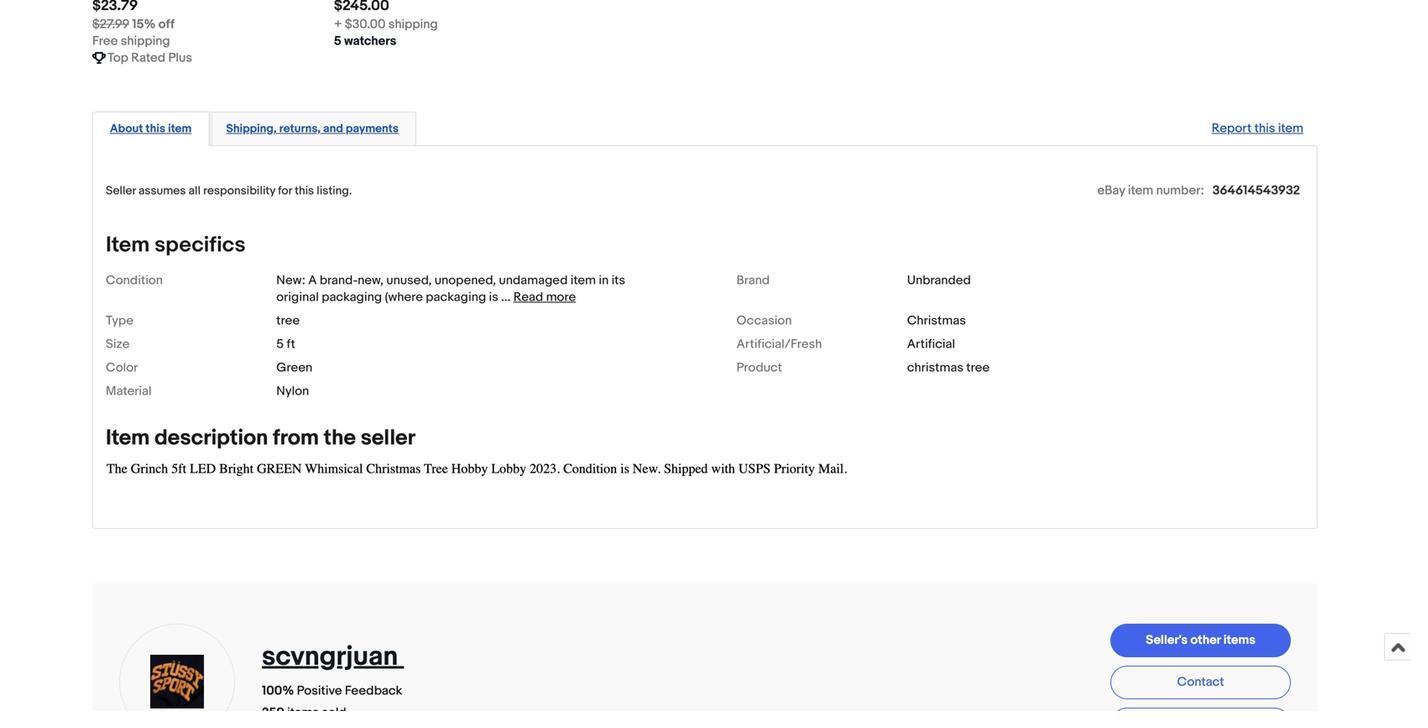 Task type: vqa. For each thing, say whether or not it's contained in the screenshot.


Task type: describe. For each thing, give the bounding box(es) containing it.
occasion
[[737, 313, 792, 328]]

returns,
[[279, 122, 321, 136]]

and
[[323, 122, 343, 136]]

shipping, returns, and payments button
[[226, 121, 399, 137]]

100% positive feedback
[[262, 683, 402, 698]]

this for about
[[146, 122, 165, 136]]

scvngrjuan link
[[262, 640, 404, 673]]

unopened,
[[435, 273, 496, 288]]

item right the ebay
[[1128, 183, 1154, 198]]

more
[[546, 289, 576, 305]]

brand-
[[320, 273, 358, 288]]

undamaged
[[499, 273, 568, 288]]

item for item description from the seller
[[106, 425, 150, 451]]

items
[[1224, 632, 1256, 648]]

shipping,
[[226, 122, 277, 136]]

ebay item number: 364614543932
[[1098, 183, 1300, 198]]

seller
[[106, 184, 136, 198]]

artificial/fresh
[[737, 336, 822, 352]]

about this item button
[[110, 121, 192, 137]]

is
[[489, 289, 498, 305]]

item inside button
[[168, 122, 192, 136]]

seller's
[[1146, 632, 1188, 648]]

size
[[106, 336, 130, 352]]

responsibility
[[203, 184, 275, 198]]

+ $30.00 shipping text field
[[334, 16, 438, 33]]

specifics
[[155, 232, 246, 258]]

the
[[324, 425, 356, 451]]

type
[[106, 313, 134, 328]]

ft
[[287, 336, 295, 352]]

about this item
[[110, 122, 192, 136]]

assumes
[[139, 184, 186, 198]]

read
[[514, 289, 543, 305]]

material
[[106, 384, 152, 399]]

0 vertical spatial tree
[[276, 313, 300, 328]]

unused,
[[386, 273, 432, 288]]

this for report
[[1255, 121, 1276, 136]]

shipping inside $27.99 15% off free shipping
[[121, 34, 170, 49]]

+
[[334, 17, 342, 32]]

(where
[[385, 289, 423, 305]]

item inside new: a brand-new, unused, unopened, undamaged item in its original packaging (where packaging is ...
[[571, 273, 596, 288]]

report
[[1212, 121, 1252, 136]]

unbranded
[[907, 273, 971, 288]]

positive
[[297, 683, 342, 698]]

product
[[737, 360, 782, 375]]

1 vertical spatial tree
[[967, 360, 990, 375]]

free
[[92, 34, 118, 49]]

report this item
[[1212, 121, 1304, 136]]

christmas tree
[[907, 360, 990, 375]]

condition
[[106, 273, 163, 288]]

artificial
[[907, 336, 955, 352]]

green
[[276, 360, 313, 375]]

nylon
[[276, 384, 309, 399]]

ebay
[[1098, 183, 1125, 198]]

read more
[[514, 289, 576, 305]]

a
[[308, 273, 317, 288]]

tab list containing about this item
[[92, 108, 1318, 146]]

1 packaging from the left
[[322, 289, 382, 305]]

new,
[[358, 273, 384, 288]]

brand
[[737, 273, 770, 288]]



Task type: locate. For each thing, give the bounding box(es) containing it.
shipping, returns, and payments
[[226, 122, 399, 136]]

this right the for
[[295, 184, 314, 198]]

Top Rated Plus text field
[[107, 49, 192, 66]]

100%
[[262, 683, 294, 698]]

christmas
[[907, 360, 964, 375]]

seller's other items link
[[1111, 624, 1291, 657]]

tree right the christmas
[[967, 360, 990, 375]]

this right about
[[146, 122, 165, 136]]

feedback
[[345, 683, 402, 698]]

all
[[189, 184, 201, 198]]

0 vertical spatial shipping
[[388, 17, 438, 32]]

$27.99
[[92, 17, 129, 32]]

shipping inside + $30.00 shipping 5 watchers
[[388, 17, 438, 32]]

scvngrjuan image
[[150, 655, 204, 708]]

0 horizontal spatial packaging
[[322, 289, 382, 305]]

0 horizontal spatial shipping
[[121, 34, 170, 49]]

top
[[107, 50, 128, 65]]

its
[[612, 273, 625, 288]]

15%
[[132, 17, 156, 32]]

5 ft
[[276, 336, 295, 352]]

color
[[106, 360, 138, 375]]

2 item from the top
[[106, 425, 150, 451]]

off
[[158, 17, 175, 32]]

tree up 5 ft
[[276, 313, 300, 328]]

1 vertical spatial 5
[[276, 336, 284, 352]]

364614543932
[[1213, 183, 1300, 198]]

from
[[273, 425, 319, 451]]

1 horizontal spatial shipping
[[388, 17, 438, 32]]

0 horizontal spatial tree
[[276, 313, 300, 328]]

rated
[[131, 50, 165, 65]]

0 horizontal spatial 5
[[276, 336, 284, 352]]

1 horizontal spatial this
[[295, 184, 314, 198]]

report this item link
[[1204, 112, 1312, 144]]

item down material
[[106, 425, 150, 451]]

item up condition
[[106, 232, 150, 258]]

scvngrjuan
[[262, 640, 398, 673]]

item right about
[[168, 122, 192, 136]]

number:
[[1156, 183, 1204, 198]]

item
[[1278, 121, 1304, 136], [168, 122, 192, 136], [1128, 183, 1154, 198], [571, 273, 596, 288]]

1 vertical spatial shipping
[[121, 34, 170, 49]]

1 horizontal spatial 5
[[334, 34, 341, 49]]

1 horizontal spatial packaging
[[426, 289, 486, 305]]

5
[[334, 34, 341, 49], [276, 336, 284, 352]]

0 vertical spatial 5
[[334, 34, 341, 49]]

None text field
[[334, 0, 389, 15]]

2 horizontal spatial this
[[1255, 121, 1276, 136]]

shipping down 15%
[[121, 34, 170, 49]]

+ $30.00 shipping 5 watchers
[[334, 17, 438, 49]]

top rated plus
[[107, 50, 192, 65]]

item
[[106, 232, 150, 258], [106, 425, 150, 451]]

item left in at the top of the page
[[571, 273, 596, 288]]

item for item specifics
[[106, 232, 150, 258]]

about
[[110, 122, 143, 136]]

item right report at the right
[[1278, 121, 1304, 136]]

...
[[501, 289, 511, 305]]

packaging
[[322, 289, 382, 305], [426, 289, 486, 305]]

1 horizontal spatial tree
[[967, 360, 990, 375]]

plus
[[168, 50, 192, 65]]

shipping up 'watchers'
[[388, 17, 438, 32]]

tree
[[276, 313, 300, 328], [967, 360, 990, 375]]

Free shipping text field
[[92, 33, 170, 49]]

listing.
[[317, 184, 352, 198]]

tab list
[[92, 108, 1318, 146]]

0 horizontal spatial this
[[146, 122, 165, 136]]

2 packaging from the left
[[426, 289, 486, 305]]

this inside button
[[146, 122, 165, 136]]

$30.00
[[345, 17, 386, 32]]

seller
[[361, 425, 416, 451]]

1 item from the top
[[106, 232, 150, 258]]

0 vertical spatial item
[[106, 232, 150, 258]]

watchers
[[344, 34, 396, 49]]

in
[[599, 273, 609, 288]]

5 inside + $30.00 shipping 5 watchers
[[334, 34, 341, 49]]

seller assumes all responsibility for this listing.
[[106, 184, 352, 198]]

None text field
[[92, 0, 138, 15]]

this
[[1255, 121, 1276, 136], [146, 122, 165, 136], [295, 184, 314, 198]]

for
[[278, 184, 292, 198]]

contact link
[[1111, 666, 1291, 699]]

5 left ft at top left
[[276, 336, 284, 352]]

item specifics
[[106, 232, 246, 258]]

previous price $27.99 15% off text field
[[92, 16, 175, 33]]

original
[[276, 289, 319, 305]]

packaging down brand-
[[322, 289, 382, 305]]

description
[[155, 425, 268, 451]]

5 down "+"
[[334, 34, 341, 49]]

other
[[1191, 632, 1221, 648]]

new:
[[276, 273, 305, 288]]

packaging down unopened,
[[426, 289, 486, 305]]

$27.99 15% off free shipping
[[92, 17, 175, 49]]

this right report at the right
[[1255, 121, 1276, 136]]

contact
[[1177, 674, 1224, 690]]

payments
[[346, 122, 399, 136]]

new: a brand-new, unused, unopened, undamaged item in its original packaging (where packaging is ...
[[276, 273, 625, 305]]

1 vertical spatial item
[[106, 425, 150, 451]]

christmas
[[907, 313, 966, 328]]

5 watchers text field
[[334, 33, 396, 49]]

seller's other items
[[1146, 632, 1256, 648]]

item description from the seller
[[106, 425, 416, 451]]

read more button
[[514, 289, 576, 305]]

shipping
[[388, 17, 438, 32], [121, 34, 170, 49]]



